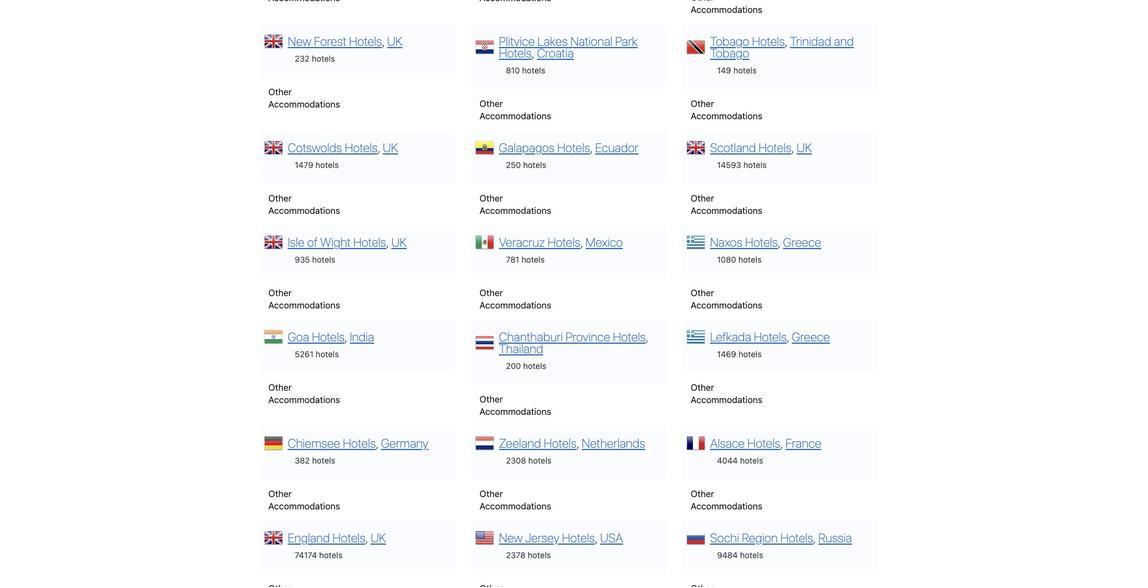 Task type: vqa. For each thing, say whether or not it's contained in the screenshot.
Miami
no



Task type: describe. For each thing, give the bounding box(es) containing it.
naxos hotels link
[[710, 235, 778, 249]]

chiemsee
[[288, 437, 340, 451]]

croatia link
[[537, 46, 574, 60]]

other accommodations for 1479
[[268, 193, 340, 216]]

, inside alsace hotels , france 4044 hotels
[[781, 437, 783, 451]]

greece for lefkada hotels
[[792, 330, 830, 344]]

232
[[295, 54, 310, 64]]

tobago inside trinidad and tobago
[[710, 46, 750, 60]]

russia link
[[819, 531, 852, 545]]

hotels inside cotswolds hotels , uk 1479 hotels
[[345, 141, 378, 155]]

hotels inside alsace hotels , france 4044 hotels
[[748, 437, 781, 451]]

other for uk
[[268, 87, 292, 97]]

hotels inside naxos hotels , greece 1080 hotels
[[739, 255, 762, 265]]

other for 4044
[[691, 489, 714, 500]]

other for ,
[[268, 288, 292, 299]]

935
[[295, 255, 310, 265]]

hotels inside naxos hotels , greece 1080 hotels
[[745, 235, 778, 249]]

, inside lefkada hotels , greece 1469 hotels
[[787, 330, 789, 344]]

sochi
[[710, 531, 739, 545]]

, inside new forest hotels , uk 232 hotels
[[382, 34, 385, 48]]

accommodations for 1080
[[691, 300, 763, 311]]

france
[[786, 437, 822, 451]]

5261
[[295, 350, 314, 360]]

ecuador link
[[595, 141, 639, 155]]

accommodations for 781
[[480, 300, 551, 311]]

other for 250
[[480, 193, 503, 204]]

plitvice lakes national park hotels
[[499, 34, 638, 60]]

new jersey hotels link
[[499, 531, 595, 545]]

hotels inside veracruz hotels , mexico 781 hotels
[[522, 255, 545, 265]]

zeeland
[[499, 437, 541, 451]]

9484
[[717, 551, 738, 561]]

other accommodations for 4044
[[691, 489, 763, 512]]

accommodations for thailand
[[480, 407, 551, 417]]

naxos
[[710, 235, 743, 249]]

france link
[[786, 437, 822, 451]]

74174
[[295, 551, 317, 561]]

new for new jersey hotels
[[499, 531, 523, 545]]

other for 1479
[[268, 193, 292, 204]]

hotels inside sochi region hotels , russia 9484 hotels
[[781, 531, 814, 545]]

germany link
[[381, 437, 429, 451]]

, inside naxos hotels , greece 1080 hotels
[[778, 235, 781, 249]]

alsace hotels , france 4044 hotels
[[710, 437, 822, 466]]

hotels inside chiemsee hotels , germany 382 hotels
[[312, 456, 335, 466]]

cotswolds hotels , uk 1479 hotels
[[288, 141, 398, 170]]

hotels inside scotland hotels , uk 14593 hotels
[[759, 141, 792, 155]]

uk inside the isle of wight hotels , uk 935 hotels
[[392, 235, 407, 249]]

uk for scotland hotels
[[797, 141, 812, 155]]

1080
[[717, 255, 736, 265]]

germany
[[381, 437, 429, 451]]

province
[[566, 330, 610, 344]]

plitvice
[[499, 34, 535, 48]]

uk link for isle of wight hotels
[[392, 235, 407, 249]]

other accommodations up tobago hotels 'link'
[[691, 0, 763, 15]]

4044
[[717, 456, 738, 466]]

accommodations up tobago hotels 'link'
[[691, 4, 763, 15]]

ecuador
[[595, 141, 639, 155]]

uk link for cotswolds hotels
[[383, 141, 398, 155]]

greece link for lefkada hotels
[[792, 330, 830, 344]]

goa hotels , india 5261 hotels
[[288, 330, 374, 360]]

hotels inside chiemsee hotels , germany 382 hotels
[[343, 437, 376, 451]]

, inside veracruz hotels , mexico 781 hotels
[[581, 235, 583, 249]]

new jersey hotels , usa 2378 hotels
[[499, 531, 623, 561]]

accommodations for 382
[[268, 502, 340, 512]]

croatia
[[537, 46, 574, 60]]

chiemsee hotels , germany 382 hotels
[[288, 437, 429, 466]]

goa hotels link
[[288, 330, 345, 344]]

hotels inside new forest hotels , uk 232 hotels
[[312, 54, 335, 64]]

, inside galapagos hotels , ecuador 250 hotels
[[590, 141, 593, 155]]

hotels inside chanthaburi province hotels , thailand 200 hotels
[[613, 330, 646, 344]]

, croatia
[[532, 46, 574, 60]]

hotels inside lefkada hotels , greece 1469 hotels
[[754, 330, 787, 344]]

other accommodations for 14593
[[691, 193, 763, 216]]

chanthaburi province hotels link
[[499, 330, 646, 344]]

2378
[[506, 551, 526, 561]]

other for 5261
[[268, 383, 292, 393]]

usa
[[600, 531, 623, 545]]

chanthaburi province hotels , thailand 200 hotels
[[499, 330, 648, 371]]

region
[[742, 531, 778, 545]]

hotels inside scotland hotels , uk 14593 hotels
[[744, 160, 767, 170]]

other accommodations up galapagos
[[480, 98, 551, 121]]

forest
[[314, 34, 347, 48]]

other accommodations for 1469
[[691, 383, 763, 406]]

thailand link
[[499, 342, 543, 356]]

hotels inside lefkada hotels , greece 1469 hotels
[[739, 350, 762, 360]]

and
[[834, 34, 854, 48]]

hotels inside new jersey hotels , usa 2378 hotels
[[528, 551, 551, 561]]

netherlands link
[[582, 437, 645, 451]]

park
[[615, 34, 638, 48]]

other for 2308
[[480, 489, 503, 500]]

, inside new jersey hotels , usa 2378 hotels
[[595, 531, 598, 545]]

naxos hotels , greece 1080 hotels
[[710, 235, 821, 265]]

isle
[[288, 235, 305, 249]]

tobago hotels link
[[710, 34, 785, 48]]

usa link
[[600, 531, 623, 545]]

200
[[506, 361, 521, 371]]

other accommodations for 250
[[480, 193, 551, 216]]

of
[[307, 235, 318, 249]]

accommodations for 2308
[[480, 502, 551, 512]]

uk for england hotels
[[371, 531, 386, 545]]

, inside chanthaburi province hotels , thailand 200 hotels
[[646, 330, 648, 344]]

lakes
[[538, 34, 568, 48]]

other for 14593
[[691, 193, 714, 204]]

india
[[350, 330, 374, 344]]

other accommodations for uk
[[268, 87, 340, 110]]

other for 382
[[268, 489, 292, 500]]

uk link for new forest hotels
[[387, 34, 403, 48]]

lefkada
[[710, 330, 751, 344]]

382
[[295, 456, 310, 466]]

, inside chiemsee hotels , germany 382 hotels
[[376, 437, 378, 451]]

810
[[506, 65, 520, 75]]

other accommodations for 781
[[480, 288, 551, 311]]

accommodations for 14593
[[691, 206, 763, 216]]

other for 1080
[[691, 288, 714, 299]]

zeeland hotels link
[[499, 437, 577, 451]]

scotland hotels , uk 14593 hotels
[[710, 141, 812, 170]]

810 hotels
[[506, 65, 546, 75]]

cotswolds hotels link
[[288, 141, 378, 155]]

cotswolds
[[288, 141, 342, 155]]

hotels inside goa hotels , india 5261 hotels
[[312, 330, 345, 344]]



Task type: locate. For each thing, give the bounding box(es) containing it.
other for thailand
[[480, 394, 503, 405]]

other accommodations up sochi
[[691, 489, 763, 512]]

other for 781
[[480, 288, 503, 299]]

0 vertical spatial greece link
[[783, 235, 821, 249]]

accommodations for 4044
[[691, 502, 763, 512]]

hotels down england hotels link
[[319, 551, 343, 561]]

other accommodations for 1080
[[691, 288, 763, 311]]

, inside england hotels , uk 74174 hotels
[[366, 531, 368, 545]]

hotels right alsace
[[748, 437, 781, 451]]

lefkada hotels link
[[710, 330, 787, 344]]

england hotels link
[[288, 531, 366, 545]]

veracruz hotels link
[[499, 235, 581, 249]]

new up 232
[[288, 34, 311, 48]]

1 tobago from the top
[[710, 34, 750, 48]]

trinidad
[[790, 34, 832, 48]]

hotels inside plitvice lakes national park hotels
[[499, 46, 532, 60]]

new for new forest hotels
[[288, 34, 311, 48]]

, inside sochi region hotels , russia 9484 hotels
[[814, 531, 816, 545]]

hotels inside galapagos hotels , ecuador 250 hotels
[[557, 141, 590, 155]]

hotels inside alsace hotels , france 4044 hotels
[[740, 456, 763, 466]]

new up '2378'
[[499, 531, 523, 545]]

hotels right cotswolds
[[345, 141, 378, 155]]

hotels inside new forest hotels , uk 232 hotels
[[349, 34, 382, 48]]

hotels right wight
[[353, 235, 386, 249]]

, inside zeeland hotels , netherlands 2308 hotels
[[577, 437, 579, 451]]

hotels inside the isle of wight hotels , uk 935 hotels
[[312, 255, 335, 265]]

, inside scotland hotels , uk 14593 hotels
[[792, 141, 794, 155]]

hotels inside zeeland hotels , netherlands 2308 hotels
[[544, 437, 577, 451]]

, inside cotswolds hotels , uk 1479 hotels
[[378, 141, 380, 155]]

hotels right zeeland
[[544, 437, 577, 451]]

hotels
[[312, 54, 335, 64], [522, 65, 546, 75], [734, 65, 757, 75], [316, 160, 339, 170], [523, 160, 546, 170], [744, 160, 767, 170], [312, 255, 335, 265], [522, 255, 545, 265], [739, 255, 762, 265], [316, 350, 339, 360], [739, 350, 762, 360], [523, 361, 547, 371], [312, 456, 335, 466], [529, 456, 552, 466], [740, 456, 763, 466], [319, 551, 343, 561], [528, 551, 551, 561], [740, 551, 764, 561]]

tobago
[[710, 34, 750, 48], [710, 46, 750, 60]]

1 vertical spatial new
[[499, 531, 523, 545]]

2308
[[506, 456, 526, 466]]

1469
[[717, 350, 737, 360]]

other accommodations up veracruz
[[480, 193, 551, 216]]

149
[[717, 65, 731, 75]]

isle of wight hotels link
[[288, 235, 386, 249]]

hotels right province
[[613, 330, 646, 344]]

uk link for england hotels
[[371, 531, 386, 545]]

sochi region hotels , russia 9484 hotels
[[710, 531, 852, 561]]

new inside new forest hotels , uk 232 hotels
[[288, 34, 311, 48]]

781
[[506, 255, 519, 265]]

new forest hotels link
[[288, 34, 382, 48]]

hotels down goa hotels link
[[316, 350, 339, 360]]

hotels right 810
[[522, 65, 546, 75]]

hotels inside veracruz hotels , mexico 781 hotels
[[548, 235, 581, 249]]

chanthaburi
[[499, 330, 563, 344]]

chiemsee hotels link
[[288, 437, 376, 451]]

accommodations up scotland
[[691, 111, 763, 121]]

russia
[[819, 531, 852, 545]]

accommodations for 5261
[[268, 395, 340, 406]]

other accommodations down 1469
[[691, 383, 763, 406]]

hotels up 810
[[499, 46, 532, 60]]

tobago hotels ,
[[710, 34, 790, 48]]

accommodations for 250
[[480, 206, 551, 216]]

0 vertical spatial greece
[[783, 235, 821, 249]]

new forest hotels , uk 232 hotels
[[288, 34, 403, 64]]

uk link for scotland hotels
[[797, 141, 812, 155]]

new inside new jersey hotels , usa 2378 hotels
[[499, 531, 523, 545]]

england hotels , uk 74174 hotels
[[288, 531, 386, 561]]

other accommodations up england
[[268, 489, 340, 512]]

uk inside new forest hotels , uk 232 hotels
[[387, 34, 403, 48]]

greece link
[[783, 235, 821, 249], [792, 330, 830, 344]]

lefkada hotels , greece 1469 hotels
[[710, 330, 830, 360]]

hotels inside galapagos hotels , ecuador 250 hotels
[[523, 160, 546, 170]]

other accommodations for 5261
[[268, 383, 340, 406]]

hotels down lefkada hotels link
[[739, 350, 762, 360]]

accommodations up chanthaburi
[[480, 300, 551, 311]]

other accommodations
[[691, 0, 763, 15], [268, 87, 340, 110], [480, 98, 551, 121], [691, 98, 763, 121], [268, 193, 340, 216], [480, 193, 551, 216], [691, 193, 763, 216], [268, 288, 340, 311], [480, 288, 551, 311], [691, 288, 763, 311], [268, 383, 340, 406], [691, 383, 763, 406], [480, 394, 551, 417], [268, 489, 340, 512], [480, 489, 551, 512], [691, 489, 763, 512]]

0 vertical spatial new
[[288, 34, 311, 48]]

england
[[288, 531, 330, 545]]

greece
[[783, 235, 821, 249], [792, 330, 830, 344]]

alsace
[[710, 437, 745, 451]]

galapagos
[[499, 141, 555, 155]]

hotels down the veracruz hotels "link"
[[522, 255, 545, 265]]

uk inside scotland hotels , uk 14593 hotels
[[797, 141, 812, 155]]

scotland hotels link
[[710, 141, 792, 155]]

wight
[[320, 235, 351, 249]]

greece inside naxos hotels , greece 1080 hotels
[[783, 235, 821, 249]]

hotels down the 'alsace hotels' link
[[740, 456, 763, 466]]

hotels down naxos hotels 'link'
[[739, 255, 762, 265]]

,
[[382, 34, 385, 48], [785, 34, 788, 48], [532, 46, 534, 60], [378, 141, 380, 155], [590, 141, 593, 155], [792, 141, 794, 155], [386, 235, 389, 249], [581, 235, 583, 249], [778, 235, 781, 249], [345, 330, 347, 344], [646, 330, 648, 344], [787, 330, 789, 344], [376, 437, 378, 451], [577, 437, 579, 451], [781, 437, 783, 451], [366, 531, 368, 545], [595, 531, 598, 545], [814, 531, 816, 545]]

hotels down zeeland hotels link
[[529, 456, 552, 466]]

accommodations up zeeland
[[480, 407, 551, 417]]

accommodations up sochi
[[691, 502, 763, 512]]

hotels right goa
[[312, 330, 345, 344]]

hotels right 'naxos'
[[745, 235, 778, 249]]

sochi region hotels link
[[710, 531, 814, 545]]

hotels right region
[[781, 531, 814, 545]]

hotels down 'jersey'
[[528, 551, 551, 561]]

other accommodations for ,
[[268, 288, 340, 311]]

veracruz hotels , mexico 781 hotels
[[499, 235, 623, 265]]

accommodations for 1469
[[691, 395, 763, 406]]

alsace hotels link
[[710, 437, 781, 451]]

mexico
[[586, 235, 623, 249]]

hotels right the 149
[[734, 65, 757, 75]]

other accommodations up isle
[[268, 193, 340, 216]]

galapagos hotels , ecuador 250 hotels
[[499, 141, 639, 170]]

hotels inside chanthaburi province hotels , thailand 200 hotels
[[523, 361, 547, 371]]

, inside the isle of wight hotels , uk 935 hotels
[[386, 235, 389, 249]]

1 vertical spatial greece link
[[792, 330, 830, 344]]

other accommodations for 382
[[268, 489, 340, 512]]

uk inside cotswolds hotels , uk 1479 hotels
[[383, 141, 398, 155]]

other accommodations up 'naxos'
[[691, 193, 763, 216]]

hotels down chiemsee hotels link
[[312, 456, 335, 466]]

other accommodations up goa
[[268, 288, 340, 311]]

hotels down scotland hotels link
[[744, 160, 767, 170]]

hotels left ecuador at the top right of the page
[[557, 141, 590, 155]]

accommodations up cotswolds
[[268, 99, 340, 110]]

uk
[[387, 34, 403, 48], [383, 141, 398, 155], [797, 141, 812, 155], [392, 235, 407, 249], [371, 531, 386, 545]]

accommodations up england
[[268, 502, 340, 512]]

hotels down galapagos
[[523, 160, 546, 170]]

hotels inside england hotels , uk 74174 hotels
[[333, 531, 366, 545]]

scotland
[[710, 141, 756, 155]]

mexico link
[[586, 235, 623, 249]]

250
[[506, 160, 521, 170]]

greece inside lefkada hotels , greece 1469 hotels
[[792, 330, 830, 344]]

hotels left usa link
[[562, 531, 595, 545]]

, inside goa hotels , india 5261 hotels
[[345, 330, 347, 344]]

accommodations up lefkada
[[691, 300, 763, 311]]

other accommodations for 2308
[[480, 489, 551, 512]]

1 horizontal spatial new
[[499, 531, 523, 545]]

accommodations up 'naxos'
[[691, 206, 763, 216]]

0 horizontal spatial new
[[288, 34, 311, 48]]

hotels inside zeeland hotels , netherlands 2308 hotels
[[529, 456, 552, 466]]

india link
[[350, 330, 374, 344]]

greece link for naxos hotels
[[783, 235, 821, 249]]

hotels left mexico
[[548, 235, 581, 249]]

hotels
[[349, 34, 382, 48], [752, 34, 785, 48], [499, 46, 532, 60], [345, 141, 378, 155], [557, 141, 590, 155], [759, 141, 792, 155], [353, 235, 386, 249], [548, 235, 581, 249], [745, 235, 778, 249], [312, 330, 345, 344], [613, 330, 646, 344], [754, 330, 787, 344], [343, 437, 376, 451], [544, 437, 577, 451], [748, 437, 781, 451], [333, 531, 366, 545], [562, 531, 595, 545], [781, 531, 814, 545]]

accommodations for uk
[[268, 99, 340, 110]]

other accommodations for thailand
[[480, 394, 551, 417]]

thailand
[[499, 342, 543, 356]]

14593
[[717, 160, 741, 170]]

other for 1469
[[691, 383, 714, 393]]

hotels right the 200
[[523, 361, 547, 371]]

other accommodations down 232
[[268, 87, 340, 110]]

hotels right scotland
[[759, 141, 792, 155]]

hotels down region
[[740, 551, 764, 561]]

other accommodations up zeeland
[[480, 394, 551, 417]]

accommodations up veracruz
[[480, 206, 551, 216]]

new
[[288, 34, 311, 48], [499, 531, 523, 545]]

goa
[[288, 330, 309, 344]]

accommodations up goa
[[268, 300, 340, 311]]

hotels left germany link
[[343, 437, 376, 451]]

other accommodations up scotland
[[691, 98, 763, 121]]

accommodations up 'jersey'
[[480, 502, 551, 512]]

other accommodations up lefkada
[[691, 288, 763, 311]]

accommodations up alsace
[[691, 395, 763, 406]]

2 tobago from the top
[[710, 46, 750, 60]]

hotels inside england hotels , uk 74174 hotels
[[319, 551, 343, 561]]

accommodations
[[691, 4, 763, 15], [268, 99, 340, 110], [480, 111, 551, 121], [691, 111, 763, 121], [268, 206, 340, 216], [480, 206, 551, 216], [691, 206, 763, 216], [268, 300, 340, 311], [480, 300, 551, 311], [691, 300, 763, 311], [268, 395, 340, 406], [691, 395, 763, 406], [480, 407, 551, 417], [268, 502, 340, 512], [480, 502, 551, 512], [691, 502, 763, 512]]

veracruz
[[499, 235, 545, 249]]

hotels down of
[[312, 255, 335, 265]]

national
[[571, 34, 613, 48]]

galapagos hotels link
[[499, 141, 590, 155]]

other accommodations down 5261
[[268, 383, 340, 406]]

uk inside england hotels , uk 74174 hotels
[[371, 531, 386, 545]]

jersey
[[525, 531, 560, 545]]

other accommodations down 781
[[480, 288, 551, 311]]

1 vertical spatial greece
[[792, 330, 830, 344]]

1479
[[295, 160, 313, 170]]

hotels inside goa hotels , india 5261 hotels
[[316, 350, 339, 360]]

zeeland hotels , netherlands 2308 hotels
[[499, 437, 645, 466]]

isle of wight hotels , uk 935 hotels
[[288, 235, 407, 265]]

hotels inside cotswolds hotels , uk 1479 hotels
[[316, 160, 339, 170]]

other accommodations down the '2308'
[[480, 489, 551, 512]]

hotels right england
[[333, 531, 366, 545]]

accommodations up chiemsee
[[268, 395, 340, 406]]

hotels down forest in the left top of the page
[[312, 54, 335, 64]]

149 hotels
[[717, 65, 757, 75]]

hotels inside sochi region hotels , russia 9484 hotels
[[740, 551, 764, 561]]

uk for cotswolds hotels
[[383, 141, 398, 155]]

hotels right lefkada
[[754, 330, 787, 344]]

hotels inside the isle of wight hotels , uk 935 hotels
[[353, 235, 386, 249]]

greece for naxos hotels
[[783, 235, 821, 249]]

trinidad and tobago link
[[710, 34, 854, 60]]

plitvice lakes national park hotels link
[[499, 34, 638, 60]]

other
[[691, 0, 714, 3], [268, 87, 292, 97], [480, 98, 503, 109], [691, 98, 714, 109], [268, 193, 292, 204], [480, 193, 503, 204], [691, 193, 714, 204], [268, 288, 292, 299], [480, 288, 503, 299], [691, 288, 714, 299], [268, 383, 292, 393], [691, 383, 714, 393], [480, 394, 503, 405], [268, 489, 292, 500], [480, 489, 503, 500], [691, 489, 714, 500]]

accommodations for 1479
[[268, 206, 340, 216]]

hotels left trinidad
[[752, 34, 785, 48]]

accommodations for ,
[[268, 300, 340, 311]]

hotels inside new jersey hotels , usa 2378 hotels
[[562, 531, 595, 545]]

netherlands
[[582, 437, 645, 451]]

accommodations up galapagos
[[480, 111, 551, 121]]

hotels down "cotswolds hotels" link
[[316, 160, 339, 170]]

trinidad and tobago
[[710, 34, 854, 60]]

accommodations up of
[[268, 206, 340, 216]]

hotels right forest in the left top of the page
[[349, 34, 382, 48]]



